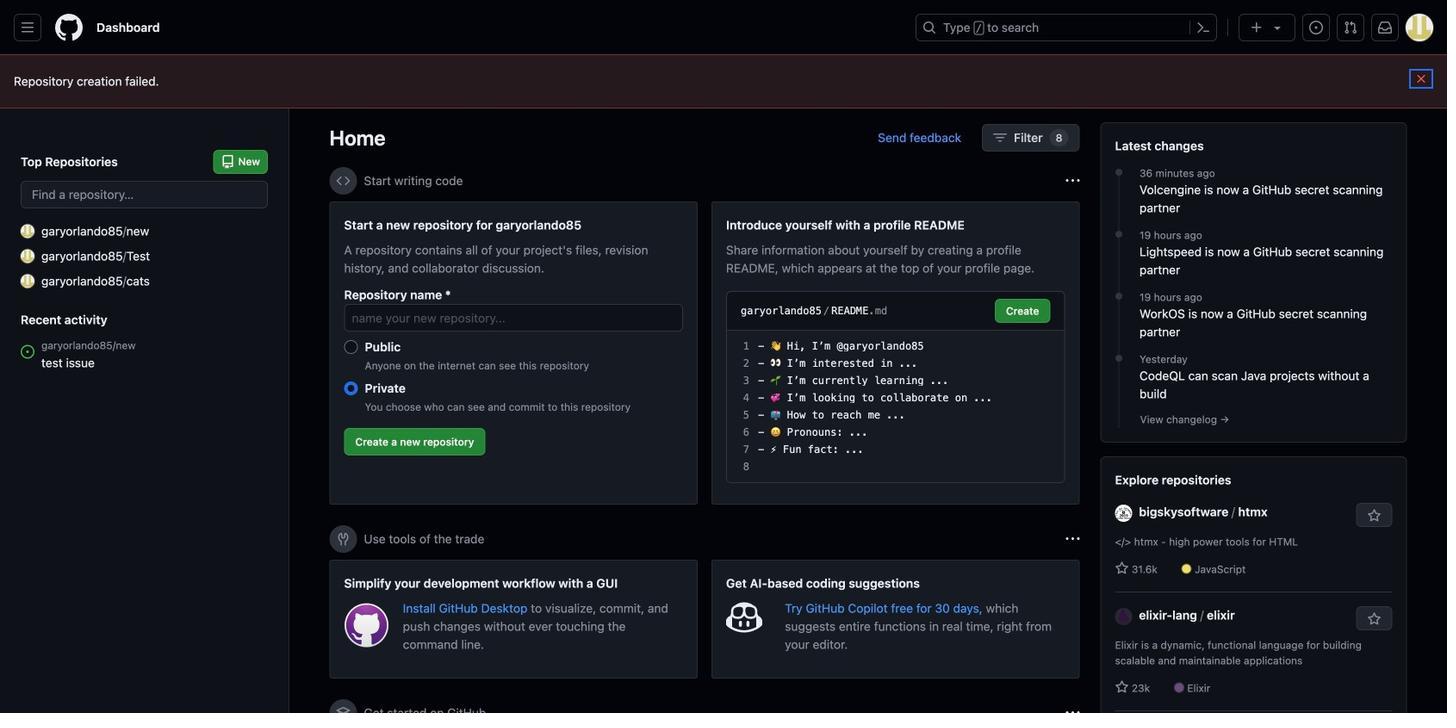 Task type: describe. For each thing, give the bounding box(es) containing it.
introduce yourself with a profile readme element
[[712, 202, 1080, 505]]

2 dot fill image from the top
[[1112, 352, 1126, 365]]

issue opened image
[[1310, 21, 1323, 34]]

simplify your development workflow with a gui element
[[330, 560, 698, 679]]

get ai-based coding suggestions element
[[712, 560, 1080, 679]]

none radio inside start a new repository element
[[344, 382, 358, 395]]

cats image
[[21, 274, 34, 288]]

1 dot fill image from the top
[[1112, 227, 1126, 241]]

open issue image
[[21, 345, 34, 359]]

none radio inside start a new repository element
[[344, 340, 358, 354]]

notifications image
[[1379, 21, 1392, 34]]

triangle down image
[[1271, 21, 1285, 34]]

@bigskysoftware profile image
[[1115, 505, 1133, 522]]

why am i seeing this? image for the introduce yourself with a profile readme 'element'
[[1066, 174, 1080, 188]]

1 dot fill image from the top
[[1112, 165, 1126, 179]]

filter image
[[993, 131, 1007, 145]]

@elixir-lang profile image
[[1115, 608, 1133, 625]]

star this repository image for @elixir-lang profile icon
[[1368, 613, 1382, 626]]

git pull request image
[[1344, 21, 1358, 34]]

new image
[[21, 224, 34, 238]]

dismiss this message image
[[1415, 72, 1429, 86]]

2 dot fill image from the top
[[1112, 290, 1126, 303]]

homepage image
[[55, 14, 83, 41]]

tools image
[[336, 532, 350, 546]]



Task type: vqa. For each thing, say whether or not it's contained in the screenshot.
radio
yes



Task type: locate. For each thing, give the bounding box(es) containing it.
0 vertical spatial dot fill image
[[1112, 165, 1126, 179]]

plus image
[[1250, 21, 1264, 34]]

code image
[[336, 174, 350, 188]]

0 vertical spatial star this repository image
[[1368, 509, 1382, 523]]

start a new repository element
[[330, 202, 698, 505]]

name your new repository... text field
[[344, 304, 683, 332]]

star image
[[1115, 562, 1129, 576]]

1 vertical spatial dot fill image
[[1112, 352, 1126, 365]]

1 why am i seeing this? image from the top
[[1066, 174, 1080, 188]]

2 why am i seeing this? image from the top
[[1066, 532, 1080, 546]]

None submit
[[995, 299, 1051, 323]]

None radio
[[344, 340, 358, 354]]

explore repositories navigation
[[1101, 457, 1407, 713]]

1 vertical spatial dot fill image
[[1112, 290, 1126, 303]]

why am i seeing this? image
[[1066, 174, 1080, 188], [1066, 532, 1080, 546]]

2 star this repository image from the top
[[1368, 613, 1382, 626]]

1 vertical spatial why am i seeing this? image
[[1066, 532, 1080, 546]]

command palette image
[[1197, 21, 1211, 34]]

why am i seeing this? image for get ai-based coding suggestions element
[[1066, 532, 1080, 546]]

explore element
[[1101, 122, 1407, 713]]

why am i seeing this? image
[[1066, 707, 1080, 713]]

star image
[[1115, 681, 1129, 694]]

none submit inside the introduce yourself with a profile readme 'element'
[[995, 299, 1051, 323]]

star this repository image for '@bigskysoftware profile' icon
[[1368, 509, 1382, 523]]

1 star this repository image from the top
[[1368, 509, 1382, 523]]

star this repository image
[[1368, 509, 1382, 523], [1368, 613, 1382, 626]]

mortar board image
[[336, 707, 350, 713]]

test image
[[21, 249, 34, 263]]

1 vertical spatial star this repository image
[[1368, 613, 1382, 626]]

None radio
[[344, 382, 358, 395]]

Top Repositories search field
[[21, 181, 268, 209]]

github desktop image
[[344, 603, 389, 648]]

dot fill image
[[1112, 227, 1126, 241], [1112, 352, 1126, 365]]

Find a repository… text field
[[21, 181, 268, 209]]

dot fill image
[[1112, 165, 1126, 179], [1112, 290, 1126, 303]]

0 vertical spatial why am i seeing this? image
[[1066, 174, 1080, 188]]

alert
[[14, 72, 1434, 90]]

0 vertical spatial dot fill image
[[1112, 227, 1126, 241]]



